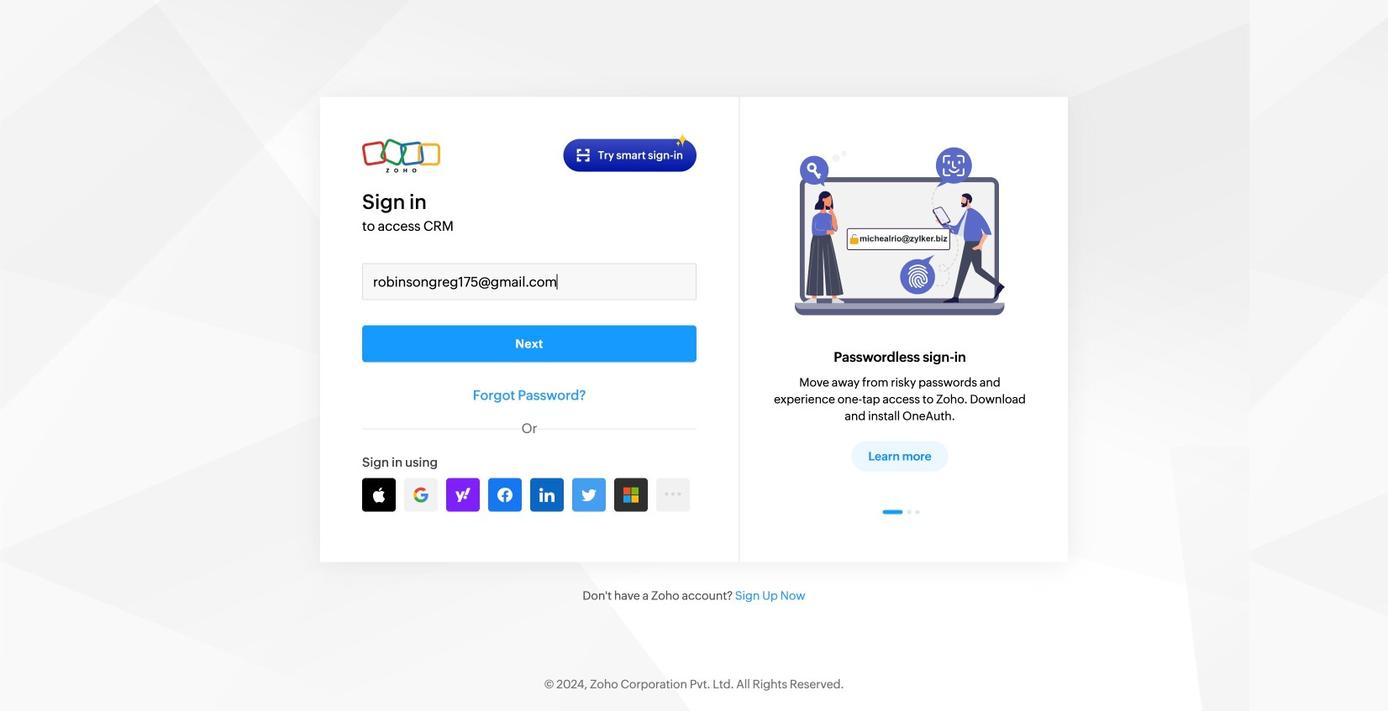 Task type: locate. For each thing, give the bounding box(es) containing it.
Email address or mobile number text field
[[362, 264, 697, 301]]

facebook_small image
[[497, 488, 513, 503]]

apple_small image
[[371, 488, 387, 503]]

linkedin_small image
[[540, 488, 555, 503]]

shine image
[[676, 132, 687, 149]]



Task type: describe. For each thing, give the bounding box(es) containing it.
twitter_small image
[[582, 488, 597, 503]]

smartqr image
[[577, 149, 590, 162]]

yahoo_small image
[[455, 488, 471, 503]]



Task type: vqa. For each thing, say whether or not it's contained in the screenshot.
the topmost Email
no



